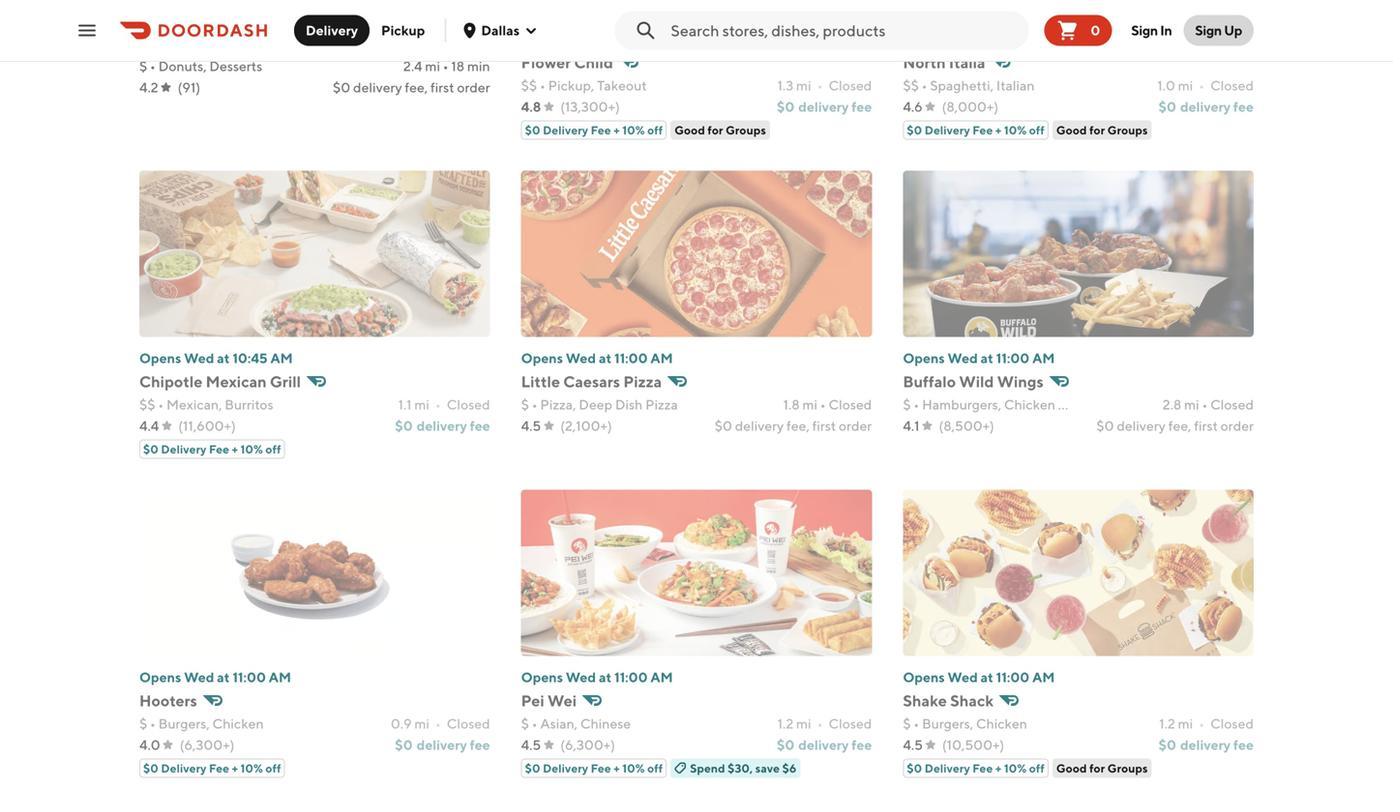 Task type: locate. For each thing, give the bounding box(es) containing it.
opens
[[521, 31, 563, 47], [903, 31, 945, 47], [139, 350, 181, 366], [521, 350, 563, 366], [903, 350, 945, 366], [139, 670, 181, 686], [521, 670, 563, 686], [903, 670, 945, 686]]

grill
[[270, 373, 301, 391]]

am for pei wei
[[651, 670, 673, 686]]

delivery for chipotle mexican grill
[[417, 418, 467, 434]]

flower child
[[521, 53, 613, 72]]

18
[[451, 58, 465, 74]]

2 horizontal spatial $0 delivery fee, first order
[[1097, 418, 1254, 434]]

4.0
[[139, 737, 160, 753]]

1 horizontal spatial fee,
[[787, 418, 810, 434]]

opens up buffalo
[[903, 350, 945, 366]]

0 horizontal spatial 1.2 mi • closed
[[778, 716, 872, 732]]

1.1 mi • closed
[[398, 397, 490, 413]]

0 horizontal spatial wings
[[997, 373, 1044, 391]]

chinese
[[580, 716, 631, 732]]

for for child
[[708, 123, 723, 137]]

0 horizontal spatial $ • burgers, chicken
[[139, 716, 264, 732]]

wed up little caesars pizza
[[566, 350, 596, 366]]

$
[[139, 58, 147, 74], [521, 397, 529, 413], [903, 397, 911, 413], [139, 716, 147, 732], [521, 716, 529, 732], [903, 716, 911, 732]]

1 horizontal spatial (6,300+)
[[561, 737, 615, 753]]

1 1.2 from the left
[[778, 716, 794, 732]]

1 vertical spatial pizza
[[646, 397, 678, 413]]

0 vertical spatial pizza
[[624, 373, 662, 391]]

closed
[[829, 77, 872, 93], [1211, 77, 1254, 93], [447, 397, 490, 413], [829, 397, 872, 413], [1211, 397, 1254, 413], [447, 716, 490, 732], [829, 716, 872, 732], [1211, 716, 1254, 732]]

$ down little
[[521, 397, 529, 413]]

$0 delivery fee
[[777, 99, 872, 115], [1159, 99, 1254, 115], [395, 418, 490, 434], [395, 737, 490, 753], [777, 737, 872, 753], [1159, 737, 1254, 753]]

$ • hamburgers, chicken wings
[[903, 397, 1098, 413]]

am for chipotle mexican grill
[[270, 350, 293, 366]]

off for flower child
[[648, 123, 663, 137]]

opens wed at 11:00 am up hooters at the left bottom
[[139, 670, 291, 686]]

delivery down (11,600+)
[[161, 443, 207, 456]]

opens for north italia
[[903, 31, 945, 47]]

burgers, down hooters at the left bottom
[[158, 716, 210, 732]]

1 vertical spatial wings
[[1058, 397, 1098, 413]]

$ up 4.2
[[139, 58, 147, 74]]

at for flower child
[[599, 31, 612, 47]]

$ • burgers, chicken
[[139, 716, 264, 732], [903, 716, 1028, 732]]

$ • donuts, desserts
[[139, 58, 262, 74]]

$0 delivery fee for mexican
[[395, 418, 490, 434]]

10% for north italia
[[1004, 123, 1027, 137]]

pizza up dish at left
[[624, 373, 662, 391]]

2 burgers, from the left
[[922, 716, 974, 732]]

groups
[[726, 123, 766, 137], [1108, 123, 1148, 137], [1108, 762, 1148, 776]]

mi for chipotle mexican grill
[[415, 397, 430, 413]]

first
[[431, 79, 454, 95], [813, 418, 836, 434], [1194, 418, 1218, 434]]

opens wed at 11:00 am up child at the left top of the page
[[521, 31, 673, 47]]

wed up chipotle mexican grill on the top left of page
[[184, 350, 214, 366]]

4.5
[[521, 418, 541, 434], [521, 737, 541, 753], [903, 737, 923, 753]]

opens for hooters
[[139, 670, 181, 686]]

$$ up 4.4
[[139, 397, 155, 413]]

fee, down 2.8
[[1169, 418, 1192, 434]]

am for hooters
[[269, 670, 291, 686]]

order down min
[[457, 79, 490, 95]]

4.5 down pizza,
[[521, 418, 541, 434]]

–
[[239, 34, 247, 52]]

opens wed at 11:00 am for pei wei
[[521, 670, 673, 686]]

+
[[614, 123, 620, 137], [996, 123, 1002, 137], [232, 443, 238, 456], [232, 762, 238, 776], [614, 762, 620, 776], [996, 762, 1002, 776]]

1.8
[[784, 397, 800, 413]]

$0 delivery fee + 10% off for north italia
[[907, 123, 1045, 137]]

1 horizontal spatial sign
[[1196, 22, 1222, 38]]

pizza,
[[540, 397, 576, 413]]

sign left "up"
[[1196, 22, 1222, 38]]

1.2
[[778, 716, 794, 732], [1160, 716, 1176, 732]]

$ • burgers, chicken up (10,500+)
[[903, 716, 1028, 732]]

closed for hooters
[[447, 716, 490, 732]]

delivery
[[353, 79, 402, 95], [799, 99, 849, 115], [1181, 99, 1231, 115], [417, 418, 467, 434], [735, 418, 784, 434], [1117, 418, 1166, 434], [417, 737, 467, 753], [799, 737, 849, 753], [1181, 737, 1231, 753]]

$ up 4.1
[[903, 397, 911, 413]]

delivery down (8,000+)
[[925, 123, 970, 137]]

•
[[150, 58, 156, 74], [443, 58, 449, 74], [540, 77, 546, 93], [817, 77, 823, 93], [922, 77, 928, 93], [1199, 77, 1205, 93], [158, 397, 164, 413], [435, 397, 441, 413], [532, 397, 538, 413], [820, 397, 826, 413], [914, 397, 920, 413], [1202, 397, 1208, 413], [150, 716, 156, 732], [435, 716, 441, 732], [532, 716, 538, 732], [817, 716, 823, 732], [914, 716, 920, 732], [1199, 716, 1205, 732]]

burgers, down shake shack
[[922, 716, 974, 732]]

fee, down 2.4
[[405, 79, 428, 95]]

good for groups
[[675, 123, 766, 137], [1057, 123, 1148, 137], [1057, 762, 1148, 776]]

at for little caesars pizza
[[599, 350, 612, 366]]

$ down pei at the bottom left of the page
[[521, 716, 529, 732]]

1 1.2 mi • closed from the left
[[778, 716, 872, 732]]

wed for buffalo wild wings
[[948, 350, 978, 366]]

mexican,
[[166, 397, 222, 413]]

$0 delivery fee + 10% off down chinese
[[525, 762, 663, 776]]

$0 delivery fee + 10% off for shake shack
[[907, 762, 1045, 776]]

1 horizontal spatial $ • burgers, chicken
[[903, 716, 1028, 732]]

1 horizontal spatial $0 delivery fee, first order
[[715, 418, 872, 434]]

opens wed at 11:00 am up caesars
[[521, 350, 673, 366]]

$0 delivery fee + 10% off down (8,000+)
[[907, 123, 1045, 137]]

at
[[599, 31, 612, 47], [981, 31, 994, 47], [217, 350, 230, 366], [599, 350, 612, 366], [981, 350, 994, 366], [217, 670, 230, 686], [599, 670, 612, 686], [981, 670, 994, 686]]

wed up child at the left top of the page
[[566, 31, 596, 47]]

1 sign from the left
[[1132, 22, 1158, 38]]

$ up the 4.0
[[139, 716, 147, 732]]

burgers, for hooters
[[158, 716, 210, 732]]

1 (6,300+) from the left
[[180, 737, 235, 753]]

$ down shake
[[903, 716, 911, 732]]

wed for hooters
[[184, 670, 214, 686]]

opens for pei wei
[[521, 670, 563, 686]]

opens for shake shack
[[903, 670, 945, 686]]

wed up hooters at the left bottom
[[184, 670, 214, 686]]

0 horizontal spatial $$
[[139, 397, 155, 413]]

11:00 for pei wei
[[614, 670, 648, 686]]

(6,300+) right the 4.0
[[180, 737, 235, 753]]

wings up '$ • hamburgers, chicken wings'
[[997, 373, 1044, 391]]

2 horizontal spatial order
[[1221, 418, 1254, 434]]

at for north italia
[[981, 31, 994, 47]]

$ • burgers, chicken for shake shack
[[903, 716, 1028, 732]]

2 1.2 from the left
[[1160, 716, 1176, 732]]

$0 delivery fee, first order
[[333, 79, 490, 95], [715, 418, 872, 434], [1097, 418, 1254, 434]]

0 horizontal spatial sign
[[1132, 22, 1158, 38]]

opens wed at 11:00 am for flower child
[[521, 31, 673, 47]]

10%
[[622, 123, 645, 137], [1004, 123, 1027, 137], [241, 443, 263, 456], [241, 762, 263, 776], [622, 762, 645, 776], [1004, 762, 1027, 776]]

desserts
[[209, 58, 262, 74]]

mi
[[425, 58, 440, 74], [796, 77, 812, 93], [1178, 77, 1193, 93], [415, 397, 430, 413], [803, 397, 818, 413], [1185, 397, 1200, 413], [415, 716, 430, 732], [796, 716, 812, 732], [1178, 716, 1193, 732]]

opens for buffalo wild wings
[[903, 350, 945, 366]]

asian,
[[540, 716, 578, 732]]

11:00 for north italia
[[996, 31, 1030, 47]]

sign in
[[1132, 22, 1172, 38]]

opens up shake
[[903, 670, 945, 686]]

sign inside "link"
[[1196, 22, 1222, 38]]

1 horizontal spatial burgers,
[[922, 716, 974, 732]]

0 vertical spatial wings
[[997, 373, 1044, 391]]

sign up
[[1196, 22, 1243, 38]]

off
[[648, 123, 663, 137], [1029, 123, 1045, 137], [266, 443, 281, 456], [266, 762, 281, 776], [648, 762, 663, 776], [1029, 762, 1045, 776]]

4.4
[[139, 418, 159, 434]]

delivery left the daily
[[306, 22, 358, 38]]

wed up buffalo wild wings
[[948, 350, 978, 366]]

fee for italia
[[1234, 99, 1254, 115]]

(8,000+)
[[942, 99, 999, 115]]

(2,100+)
[[561, 418, 612, 434]]

11:00 for flower child
[[614, 31, 648, 47]]

off for north italia
[[1029, 123, 1045, 137]]

closed for flower child
[[829, 77, 872, 93]]

opens wed at 11:00 am up 'wei'
[[521, 670, 673, 686]]

2 (6,300+) from the left
[[561, 737, 615, 753]]

0.9
[[391, 716, 412, 732]]

good for shake shack
[[1057, 762, 1087, 776]]

opens up little
[[521, 350, 563, 366]]

(6,300+) for hooters
[[180, 737, 235, 753]]

order down 1.8 mi • closed
[[839, 418, 872, 434]]

first down 1.8 mi • closed
[[813, 418, 836, 434]]

opens up pei wei
[[521, 670, 563, 686]]

fee for pei wei
[[591, 762, 611, 776]]

0 horizontal spatial 1.2
[[778, 716, 794, 732]]

am for north italia
[[1033, 31, 1055, 47]]

order down 2.8 mi • closed
[[1221, 418, 1254, 434]]

mi for north italia
[[1178, 77, 1193, 93]]

spaghetti,
[[930, 77, 994, 93]]

2 sign from the left
[[1196, 22, 1222, 38]]

good for groups for north italia
[[1057, 123, 1148, 137]]

opens up north
[[903, 31, 945, 47]]

$0 delivery fee for italia
[[1159, 99, 1254, 115]]

up
[[1224, 22, 1243, 38]]

(6,300+) down $ • asian, chinese
[[561, 737, 615, 753]]

off for pei wei
[[648, 762, 663, 776]]

fee
[[591, 123, 611, 137], [973, 123, 993, 137], [209, 443, 229, 456], [209, 762, 229, 776], [591, 762, 611, 776], [973, 762, 993, 776]]

wed up shack
[[948, 670, 978, 686]]

11:00 for little caesars pizza
[[614, 350, 648, 366]]

fee, down 1.8
[[787, 418, 810, 434]]

pizza
[[624, 373, 662, 391], [646, 397, 678, 413]]

sign left in
[[1132, 22, 1158, 38]]

2 horizontal spatial first
[[1194, 418, 1218, 434]]

delivery for north italia
[[1181, 99, 1231, 115]]

first down 2.4 mi • 18 min
[[431, 79, 454, 95]]

$0 delivery fee, first order down 2.8
[[1097, 418, 1254, 434]]

$0 delivery fee + 10% off down the 4.0
[[143, 762, 281, 776]]

10% for flower child
[[622, 123, 645, 137]]

2 horizontal spatial $$
[[903, 77, 919, 93]]

1 horizontal spatial 1.2 mi • closed
[[1160, 716, 1254, 732]]

1 $ • burgers, chicken from the left
[[139, 716, 264, 732]]

mi for flower child
[[796, 77, 812, 93]]

1 horizontal spatial $$
[[521, 77, 537, 93]]

11:00
[[614, 31, 648, 47], [996, 31, 1030, 47], [614, 350, 648, 366], [996, 350, 1030, 366], [233, 670, 266, 686], [614, 670, 648, 686], [996, 670, 1030, 686]]

0 horizontal spatial fee,
[[405, 79, 428, 95]]

am
[[651, 31, 673, 47], [1033, 31, 1055, 47], [270, 350, 293, 366], [651, 350, 673, 366], [1033, 350, 1055, 366], [269, 670, 291, 686], [651, 670, 673, 686], [1033, 670, 1055, 686]]

wed
[[566, 31, 596, 47], [948, 31, 978, 47], [184, 350, 214, 366], [566, 350, 596, 366], [948, 350, 978, 366], [184, 670, 214, 686], [566, 670, 596, 686], [948, 670, 978, 686]]

1.2 mi • closed
[[778, 716, 872, 732], [1160, 716, 1254, 732]]

(6,300+)
[[180, 737, 235, 753], [561, 737, 615, 753]]

$0 delivery fee + 10% off down (10,500+)
[[907, 762, 1045, 776]]

$ for buffalo
[[903, 397, 911, 413]]

0 horizontal spatial (6,300+)
[[180, 737, 235, 753]]

krispy
[[139, 34, 185, 52]]

good
[[675, 123, 705, 137], [1057, 123, 1087, 137], [1057, 762, 1087, 776]]

4.5 for pei wei
[[521, 737, 541, 753]]

mi for pei wei
[[796, 716, 812, 732]]

opens wed at 11:00 am up shack
[[903, 670, 1055, 686]]

at for hooters
[[217, 670, 230, 686]]

$0 delivery fee + 10% off down (13,300+)
[[525, 123, 663, 137]]

pei wei
[[521, 692, 577, 710]]

little
[[521, 373, 560, 391]]

$ for little
[[521, 397, 529, 413]]

4.5 down the asian,
[[521, 737, 541, 753]]

spend $30, save $6
[[690, 762, 797, 776]]

opens up flower
[[521, 31, 563, 47]]

1 burgers, from the left
[[158, 716, 210, 732]]

$$
[[521, 77, 537, 93], [903, 77, 919, 93], [139, 397, 155, 413]]

wed up 'wei'
[[566, 670, 596, 686]]

$ • burgers, chicken down hooters at the left bottom
[[139, 716, 264, 732]]

opens up chipotle
[[139, 350, 181, 366]]

$$ up 4.8
[[521, 77, 537, 93]]

pizza right dish at left
[[646, 397, 678, 413]]

$0 delivery fee for child
[[777, 99, 872, 115]]

$0 delivery fee, first order down 1.8
[[715, 418, 872, 434]]

chicken for hooters
[[212, 716, 264, 732]]

1 horizontal spatial order
[[839, 418, 872, 434]]

wed up italia
[[948, 31, 978, 47]]

2 $ • burgers, chicken from the left
[[903, 716, 1028, 732]]

am for little caesars pizza
[[651, 350, 673, 366]]

4.5 down shake
[[903, 737, 923, 753]]

+ for flower child
[[614, 123, 620, 137]]

first down 2.8 mi • closed
[[1194, 418, 1218, 434]]

sign
[[1132, 22, 1158, 38], [1196, 22, 1222, 38]]

2.4
[[403, 58, 423, 74]]

wings left 2.8
[[1058, 397, 1098, 413]]

for
[[708, 123, 723, 137], [1090, 123, 1105, 137], [1090, 762, 1105, 776]]

opens up hooters at the left bottom
[[139, 670, 181, 686]]

2 1.2 mi • closed from the left
[[1160, 716, 1254, 732]]

wed for chipotle mexican grill
[[184, 350, 214, 366]]

fee for shack
[[1234, 737, 1254, 753]]

opens wed at 11:00 am for hooters
[[139, 670, 291, 686]]

good for groups for flower child
[[675, 123, 766, 137]]

opens wed at 11:00 am up the wild
[[903, 350, 1055, 366]]

opens for flower child
[[521, 31, 563, 47]]

opens wed at 11:00 am up italia
[[903, 31, 1055, 47]]

2 horizontal spatial fee,
[[1169, 418, 1192, 434]]

$ for pei
[[521, 716, 529, 732]]

$0 delivery fee, first order down 2.4
[[333, 79, 490, 95]]

1 horizontal spatial first
[[813, 418, 836, 434]]

0 horizontal spatial $0 delivery fee, first order
[[333, 79, 490, 95]]

good for north italia
[[1057, 123, 1087, 137]]

$0 delivery fee + 10% off
[[525, 123, 663, 137], [907, 123, 1045, 137], [143, 443, 281, 456], [143, 762, 281, 776], [525, 762, 663, 776], [907, 762, 1045, 776]]

0 horizontal spatial burgers,
[[158, 716, 210, 732]]

shake
[[903, 692, 947, 710]]

1 horizontal spatial 1.2
[[1160, 716, 1176, 732]]

good for groups for shake shack
[[1057, 762, 1148, 776]]

north
[[903, 53, 946, 72]]

delivery down hooters at the left bottom
[[161, 762, 207, 776]]

$$ up 4.6
[[903, 77, 919, 93]]

closed for pei wei
[[829, 716, 872, 732]]



Task type: vqa. For each thing, say whether or not it's contained in the screenshot.
1:40
no



Task type: describe. For each thing, give the bounding box(es) containing it.
delivery inside button
[[306, 22, 358, 38]]

opens wed at 11:00 am for little caesars pizza
[[521, 350, 673, 366]]

(8,500+)
[[939, 418, 995, 434]]

wed for north italia
[[948, 31, 978, 47]]

delivery down (13,300+)
[[543, 123, 588, 137]]

wed for shake shack
[[948, 670, 978, 686]]

wed for little caesars pizza
[[566, 350, 596, 366]]

am for flower child
[[651, 31, 673, 47]]

burritos
[[225, 397, 273, 413]]

hamburgers,
[[922, 397, 1002, 413]]

groups for child
[[726, 123, 766, 137]]

deep
[[579, 397, 613, 413]]

fee, for buffalo wild wings
[[1169, 418, 1192, 434]]

+ for shake shack
[[996, 762, 1002, 776]]

north italia
[[903, 53, 986, 72]]

shack
[[951, 692, 994, 710]]

$$ for north
[[903, 77, 919, 93]]

1.2 mi • closed for pei wei
[[778, 716, 872, 732]]

mi for shake shack
[[1178, 716, 1193, 732]]

(13,300+)
[[561, 99, 620, 115]]

burgers, for shake shack
[[922, 716, 974, 732]]

chipotle
[[139, 373, 203, 391]]

closed for chipotle mexican grill
[[447, 397, 490, 413]]

fee for child
[[852, 99, 872, 115]]

for for italia
[[1090, 123, 1105, 137]]

0.9 mi • closed
[[391, 716, 490, 732]]

at for shake shack
[[981, 670, 994, 686]]

$6
[[783, 762, 797, 776]]

11:00 for shake shack
[[996, 670, 1030, 686]]

delivery for pei wei
[[799, 737, 849, 753]]

sign in link
[[1120, 11, 1184, 50]]

$ • asian, chinese
[[521, 716, 631, 732]]

flower
[[521, 53, 571, 72]]

chicken for shake shack
[[976, 716, 1028, 732]]

at for pei wei
[[599, 670, 612, 686]]

1.1
[[398, 397, 412, 413]]

wed for pei wei
[[566, 670, 596, 686]]

open menu image
[[75, 19, 99, 42]]

1 horizontal spatial wings
[[1058, 397, 1098, 413]]

wed for flower child
[[566, 31, 596, 47]]

save
[[756, 762, 780, 776]]

sign up link
[[1184, 15, 1254, 46]]

italian
[[997, 77, 1035, 93]]

buffalo
[[903, 373, 956, 391]]

opens wed at 11:00 am for north italia
[[903, 31, 1055, 47]]

1.3 mi • closed
[[778, 77, 872, 93]]

$0 delivery fee, first order for little
[[715, 418, 872, 434]]

pickup,
[[548, 77, 594, 93]]

pei
[[521, 692, 545, 710]]

sign for sign in
[[1132, 22, 1158, 38]]

opens for little caesars pizza
[[521, 350, 563, 366]]

fee for shake shack
[[973, 762, 993, 776]]

buffalo wild wings
[[903, 373, 1044, 391]]

fresh
[[323, 34, 364, 52]]

opens for chipotle mexican grill
[[139, 350, 181, 366]]

1.2 for pei wei
[[778, 716, 794, 732]]

1.0 mi • closed
[[1158, 77, 1254, 93]]

dallas button
[[462, 22, 539, 38]]

$0 delivery fee, first order for buffalo
[[1097, 418, 1254, 434]]

chicken for buffalo wild wings
[[1004, 397, 1056, 413]]

sign for sign up
[[1196, 22, 1222, 38]]

delivery button
[[294, 15, 370, 46]]

10% for pei wei
[[622, 762, 645, 776]]

2.4 mi • 18 min
[[403, 58, 490, 74]]

10:45
[[233, 350, 268, 366]]

4.5 for shake shack
[[903, 737, 923, 753]]

$$ • spaghetti, italian
[[903, 77, 1035, 93]]

order for buffalo wild wings
[[1221, 418, 1254, 434]]

opens wed at 11:00 am for shake shack
[[903, 670, 1055, 686]]

0 button
[[1045, 15, 1112, 46]]

wild
[[959, 373, 994, 391]]

opens wed at 11:00 am for buffalo wild wings
[[903, 350, 1055, 366]]

donuts,
[[158, 58, 207, 74]]

takeout
[[597, 77, 647, 93]]

$$ for flower
[[521, 77, 537, 93]]

0 horizontal spatial first
[[431, 79, 454, 95]]

$0 delivery fee + 10% off down (11,600+)
[[143, 443, 281, 456]]

$ for shake
[[903, 716, 911, 732]]

dish
[[615, 397, 643, 413]]

for for shack
[[1090, 762, 1105, 776]]

1.2 for shake shack
[[1160, 716, 1176, 732]]

fee for north italia
[[973, 123, 993, 137]]

(11,600+)
[[178, 418, 236, 434]]

caesars
[[563, 373, 620, 391]]

mexican
[[206, 373, 267, 391]]

$$ for chipotle
[[139, 397, 155, 413]]

2.8
[[1163, 397, 1182, 413]]

groups for shack
[[1108, 762, 1148, 776]]

little caesars pizza
[[521, 373, 662, 391]]

1.8 mi • closed
[[784, 397, 872, 413]]

$0 delivery fee for wei
[[777, 737, 872, 753]]

$ • burgers, chicken for hooters
[[139, 716, 264, 732]]

(91)
[[178, 79, 200, 95]]

$30,
[[728, 762, 753, 776]]

spend
[[690, 762, 725, 776]]

wei
[[548, 692, 577, 710]]

Store search: begin typing to search for stores available on DoorDash text field
[[671, 20, 1021, 41]]

in
[[1161, 22, 1172, 38]]

11:00 for buffalo wild wings
[[996, 350, 1030, 366]]

fee, for little caesars pizza
[[787, 418, 810, 434]]

fee for flower child
[[591, 123, 611, 137]]

delivered
[[250, 34, 320, 52]]

hooters
[[139, 692, 197, 710]]

closed for shake shack
[[1211, 716, 1254, 732]]

4.6
[[903, 99, 923, 115]]

at for buffalo wild wings
[[981, 350, 994, 366]]

pickup button
[[370, 15, 437, 46]]

1.0
[[1158, 77, 1176, 93]]

first for buffalo
[[1194, 418, 1218, 434]]

delivery down (10,500+)
[[925, 762, 970, 776]]

fee for mexican
[[470, 418, 490, 434]]

0 horizontal spatial order
[[457, 79, 490, 95]]

pickup
[[381, 22, 425, 38]]

1.2 mi • closed for shake shack
[[1160, 716, 1254, 732]]

chipotle mexican grill
[[139, 373, 301, 391]]

opens wed at 10:45 am
[[139, 350, 293, 366]]

italia
[[949, 53, 986, 72]]

+ for pei wei
[[614, 762, 620, 776]]

am for buffalo wild wings
[[1033, 350, 1055, 366]]

delivery for flower child
[[799, 99, 849, 115]]

(10,500+)
[[942, 737, 1005, 753]]

4.1
[[903, 418, 920, 434]]

daily
[[367, 34, 404, 52]]

kreme
[[188, 34, 236, 52]]

0
[[1091, 22, 1101, 38]]

11:00 for hooters
[[233, 670, 266, 686]]

$0 delivery fee + 10% off for pei wei
[[525, 762, 663, 776]]

$$ • mexican, burritos
[[139, 397, 273, 413]]

$ • pizza, deep dish pizza
[[521, 397, 678, 413]]

off for shake shack
[[1029, 762, 1045, 776]]

4.2
[[139, 79, 158, 95]]

am for shake shack
[[1033, 670, 1055, 686]]

groups for italia
[[1108, 123, 1148, 137]]

min
[[467, 58, 490, 74]]

2.8 mi • closed
[[1163, 397, 1254, 413]]

krispy kreme – delivered fresh daily
[[139, 34, 404, 52]]

$$ • pickup, takeout
[[521, 77, 647, 93]]

(6,300+) for pei wei
[[561, 737, 615, 753]]

child
[[574, 53, 613, 72]]

closed for north italia
[[1211, 77, 1254, 93]]

4.8
[[521, 99, 541, 115]]

good for flower child
[[675, 123, 705, 137]]

dallas
[[481, 22, 520, 38]]

delivery down the asian,
[[543, 762, 588, 776]]

shake shack
[[903, 692, 994, 710]]

1.3
[[778, 77, 794, 93]]



